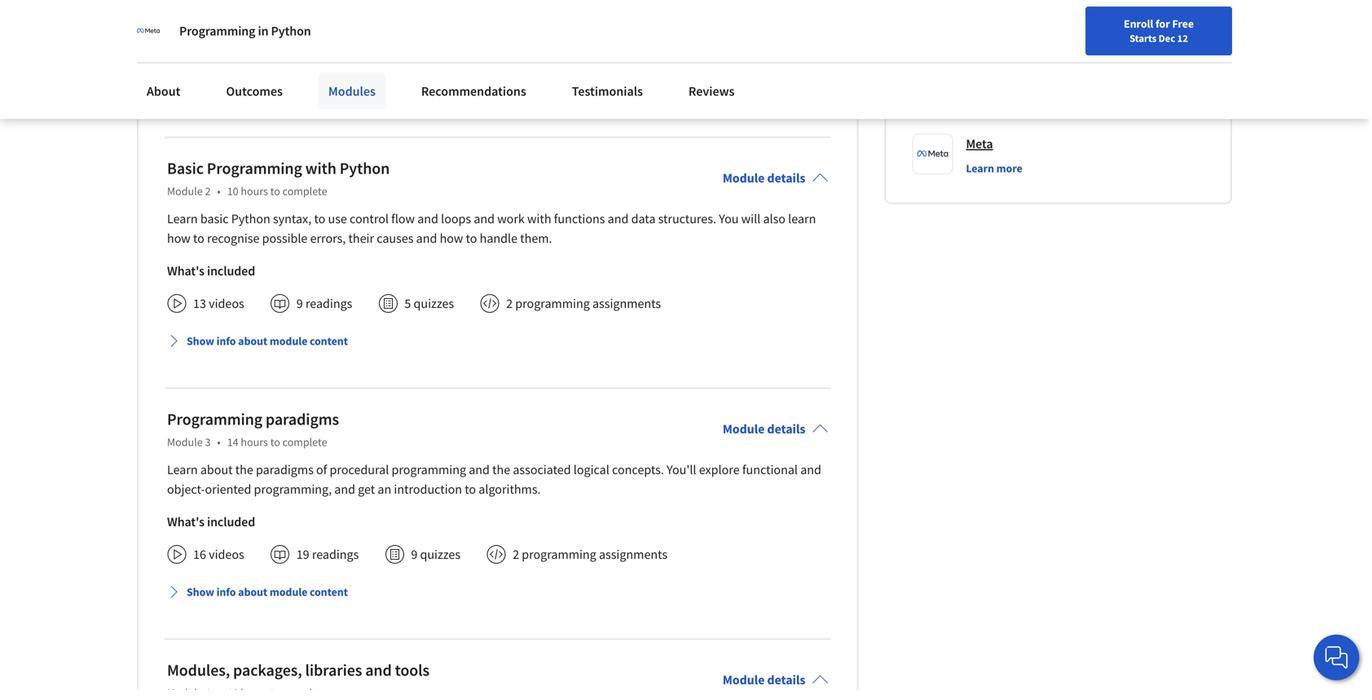 Task type: describe. For each thing, give the bounding box(es) containing it.
10
[[227, 184, 239, 199]]

procedural
[[330, 462, 389, 478]]

about
[[147, 83, 181, 99]]

14
[[227, 435, 239, 450]]

what's for programming
[[167, 514, 205, 531]]

programming inside basic programming with python module 2 • 10 hours to complete
[[207, 158, 302, 179]]

programming inside learn about the paradigms of procedural programming and the associated logical concepts. you'll explore functional and object-oriented programming, and get an introduction to algorithms.
[[392, 462, 466, 478]]

details for programming
[[768, 170, 806, 187]]

1 the from the left
[[235, 462, 253, 478]]

recognise
[[207, 231, 260, 247]]

testimonials
[[572, 83, 643, 99]]

basic
[[200, 211, 229, 227]]

an
[[378, 482, 392, 498]]

show notifications image
[[1150, 53, 1169, 73]]

2 programming assignments for basic programming with python
[[507, 296, 661, 312]]

module for paradigms
[[270, 585, 308, 600]]

associated
[[513, 462, 571, 478]]

584,234
[[1039, 34, 1076, 48]]

assignments for basic programming with python
[[593, 296, 661, 312]]

new
[[965, 51, 986, 66]]

handle
[[480, 231, 518, 247]]

13 videos
[[193, 296, 244, 312]]

info for module
[[217, 585, 236, 600]]

paradigms inside programming paradigms module 3 • 14 hours to complete
[[266, 410, 339, 430]]

data
[[632, 211, 656, 227]]

what's included for programming
[[167, 514, 255, 531]]

chat with us image
[[1324, 645, 1350, 671]]

programming paradigms module 3 • 14 hours to complete
[[167, 410, 339, 450]]

and left data
[[608, 211, 629, 227]]

about link
[[137, 73, 190, 109]]

readings for programming
[[306, 296, 353, 312]]

12
[[1178, 32, 1189, 45]]

errors,
[[310, 231, 346, 247]]

modules,
[[167, 661, 230, 681]]

16
[[193, 547, 206, 563]]

object-
[[167, 482, 205, 498]]

module for modules, packages, libraries and tools
[[723, 673, 765, 689]]

about for module
[[238, 585, 268, 600]]

you'll
[[667, 462, 697, 478]]

find
[[917, 51, 938, 66]]

and right flow
[[418, 211, 439, 227]]

work
[[498, 211, 525, 227]]

16 videos
[[193, 547, 244, 563]]

tools
[[395, 661, 430, 681]]

learners
[[1078, 34, 1117, 48]]

programming,
[[254, 482, 332, 498]]

learn inside button
[[967, 161, 995, 176]]

included for programming
[[207, 514, 255, 531]]

1 what's from the top
[[167, 12, 205, 28]]

9 quizzes
[[411, 547, 461, 563]]

meta
[[967, 136, 994, 152]]

causes
[[377, 231, 414, 247]]

english button
[[1028, 33, 1126, 86]]

2 how from the left
[[440, 231, 463, 247]]

about inside learn about the paradigms of procedural programming and the associated logical concepts. you'll explore functional and object-oriented programming, and get an introduction to algorithms.
[[200, 462, 233, 478]]

show info about module content for module
[[187, 585, 348, 600]]

1 how from the left
[[167, 231, 191, 247]]

dec
[[1159, 32, 1176, 45]]

19
[[297, 547, 310, 563]]

5 quizzes
[[405, 296, 454, 312]]

module inside basic programming with python module 2 • 10 hours to complete
[[167, 184, 203, 199]]

with inside basic programming with python module 2 • 10 hours to complete
[[306, 158, 337, 179]]

assignments for programming paradigms
[[599, 547, 668, 563]]

2 inside basic programming with python module 2 • 10 hours to complete
[[205, 184, 211, 199]]

get
[[358, 482, 375, 498]]

english
[[1057, 51, 1097, 67]]

included for basic
[[207, 263, 255, 279]]

explore
[[699, 462, 740, 478]]

logical
[[574, 462, 610, 478]]

9 for 9 readings
[[297, 296, 303, 312]]

testimonials link
[[562, 73, 653, 109]]

readings for paradigms
[[312, 547, 359, 563]]

functional
[[743, 462, 798, 478]]

possible
[[262, 231, 308, 247]]

to inside programming paradigms module 3 • 14 hours to complete
[[270, 435, 280, 450]]

2 for paradigms
[[513, 547, 519, 563]]

show info about module content for with
[[187, 334, 348, 349]]

programming for in
[[179, 23, 256, 39]]

programming for programming paradigms
[[522, 547, 597, 563]]

module for programming paradigms
[[723, 421, 765, 438]]

banner navigation
[[13, 0, 459, 33]]

python for basic
[[231, 211, 271, 227]]

learn about the paradigms of procedural programming and the associated logical concepts. you'll explore functional and object-oriented programming, and get an introduction to algorithms.
[[167, 462, 822, 498]]

to down basic
[[193, 231, 205, 247]]

about for with
[[238, 334, 268, 349]]

libraries
[[305, 661, 362, 681]]

• inside basic programming with python module 2 • 10 hours to complete
[[217, 184, 221, 199]]

basic
[[167, 158, 204, 179]]

recommendations
[[421, 83, 527, 99]]

what's for basic
[[167, 263, 205, 279]]

to down loops
[[466, 231, 477, 247]]

their
[[349, 231, 374, 247]]

find your new career link
[[909, 49, 1028, 69]]

hours inside programming paradigms module 3 • 14 hours to complete
[[241, 435, 268, 450]]

reviews
[[689, 83, 735, 99]]

3
[[205, 435, 211, 450]]

3 module details from the top
[[723, 673, 806, 689]]

control
[[350, 211, 389, 227]]

your
[[941, 51, 962, 66]]

module details for programming
[[723, 170, 806, 187]]

learn more
[[967, 161, 1023, 176]]

loops
[[441, 211, 471, 227]]

flow
[[392, 211, 415, 227]]

outcomes
[[226, 83, 283, 99]]

use
[[328, 211, 347, 227]]

9 for 9 quizzes
[[411, 547, 418, 563]]

python inside basic programming with python module 2 • 10 hours to complete
[[340, 158, 390, 179]]



Task type: locate. For each thing, give the bounding box(es) containing it.
readings
[[306, 296, 353, 312], [312, 547, 359, 563]]

0 vertical spatial 9
[[297, 296, 303, 312]]

1 vertical spatial what's included
[[167, 263, 255, 279]]

what's up 13
[[167, 263, 205, 279]]

with inside learn basic python syntax, to use control flow and loops and work with functions and data structures. you will also learn how to recognise possible errors, their causes and how to handle them.
[[528, 211, 552, 227]]

0 vertical spatial show
[[187, 334, 214, 349]]

show for programming
[[187, 585, 214, 600]]

about down 13 videos
[[238, 334, 268, 349]]

of
[[316, 462, 327, 478]]

content down 9 readings
[[310, 334, 348, 349]]

how left recognise
[[167, 231, 191, 247]]

and left tools
[[365, 661, 392, 681]]

python inside learn basic python syntax, to use control flow and loops and work with functions and data structures. you will also learn how to recognise possible errors, their causes and how to handle them.
[[231, 211, 271, 227]]

about
[[238, 334, 268, 349], [200, 462, 233, 478], [238, 585, 268, 600]]

what's included for basic
[[167, 263, 255, 279]]

0 vertical spatial paradigms
[[266, 410, 339, 430]]

to left algorithms.
[[465, 482, 476, 498]]

videos right 13
[[209, 296, 244, 312]]

1 vertical spatial complete
[[283, 435, 327, 450]]

to inside learn about the paradigms of procedural programming and the associated logical concepts. you'll explore functional and object-oriented programming, and get an introduction to algorithms.
[[465, 482, 476, 498]]

content down 19 readings at the bottom left
[[310, 585, 348, 600]]

1 vertical spatial details
[[768, 421, 806, 438]]

with up use
[[306, 158, 337, 179]]

19 readings
[[297, 547, 359, 563]]

2 show info about module content from the top
[[187, 585, 348, 600]]

0 vertical spatial hours
[[241, 184, 268, 199]]

basic programming with python module 2 • 10 hours to complete
[[167, 158, 390, 199]]

1 module details from the top
[[723, 170, 806, 187]]

3 what's from the top
[[167, 514, 205, 531]]

what's included
[[167, 12, 255, 28], [167, 263, 255, 279], [167, 514, 255, 531]]

0 vertical spatial included
[[207, 12, 255, 28]]

1 vertical spatial 9
[[411, 547, 418, 563]]

3 what's included from the top
[[167, 514, 255, 531]]

2 down 'handle'
[[507, 296, 513, 312]]

0 vertical spatial what's included
[[167, 12, 255, 28]]

2 vertical spatial 2
[[513, 547, 519, 563]]

2 details from the top
[[768, 421, 806, 438]]

module for programming
[[270, 334, 308, 349]]

enroll for free starts dec 12
[[1125, 16, 1195, 45]]

show info about module content down 13 videos
[[187, 334, 348, 349]]

algorithms.
[[479, 482, 541, 498]]

2 included from the top
[[207, 263, 255, 279]]

• right 3
[[217, 435, 221, 450]]

1 horizontal spatial the
[[493, 462, 511, 478]]

0 vertical spatial module
[[270, 334, 308, 349]]

modules link
[[319, 73, 386, 109]]

1 vertical spatial about
[[200, 462, 233, 478]]

9 down introduction
[[411, 547, 418, 563]]

0 vertical spatial module details
[[723, 170, 806, 187]]

concepts.
[[612, 462, 664, 478]]

show info about module content button down 16 videos on the left bottom of the page
[[161, 578, 355, 607]]

complete
[[283, 184, 327, 199], [283, 435, 327, 450]]

2 vertical spatial programming
[[522, 547, 597, 563]]

about down 16 videos on the left bottom of the page
[[238, 585, 268, 600]]

0 vertical spatial assignments
[[593, 296, 661, 312]]

videos right 16
[[209, 547, 244, 563]]

learn basic python syntax, to use control flow and loops and work with functions and data structures. you will also learn how to recognise possible errors, their causes and how to handle them.
[[167, 211, 817, 247]]

1 vertical spatial readings
[[312, 547, 359, 563]]

packages,
[[233, 661, 302, 681]]

None search field
[[232, 43, 624, 75]]

to
[[270, 184, 280, 199], [314, 211, 326, 227], [193, 231, 205, 247], [466, 231, 477, 247], [270, 435, 280, 450], [465, 482, 476, 498]]

readings down errors,
[[306, 296, 353, 312]]

3 included from the top
[[207, 514, 255, 531]]

about up oriented
[[200, 462, 233, 478]]

learn for basic programming with python
[[167, 211, 198, 227]]

will
[[742, 211, 761, 227]]

1 vertical spatial content
[[310, 585, 348, 600]]

videos for programming
[[209, 547, 244, 563]]

0 horizontal spatial python
[[231, 211, 271, 227]]

how
[[167, 231, 191, 247], [440, 231, 463, 247]]

show info about module content button for with
[[161, 327, 355, 356]]

learn inside learn basic python syntax, to use control flow and loops and work with functions and data structures. you will also learn how to recognise possible errors, their causes and how to handle them.
[[167, 211, 198, 227]]

readings right 19
[[312, 547, 359, 563]]

show
[[187, 334, 214, 349], [187, 585, 214, 600]]

2 • from the top
[[217, 435, 221, 450]]

content
[[310, 334, 348, 349], [310, 585, 348, 600]]

and right functional
[[801, 462, 822, 478]]

1 vertical spatial included
[[207, 263, 255, 279]]

1 vertical spatial module
[[270, 585, 308, 600]]

1 vertical spatial programming
[[392, 462, 466, 478]]

module for basic programming with python
[[723, 170, 765, 187]]

career
[[988, 51, 1020, 66]]

python
[[271, 23, 311, 39], [340, 158, 390, 179], [231, 211, 271, 227]]

enroll
[[1125, 16, 1154, 31]]

paradigms inside learn about the paradigms of procedural programming and the associated logical concepts. you'll explore functional and object-oriented programming, and get an introduction to algorithms.
[[256, 462, 314, 478]]

also
[[764, 211, 786, 227]]

0 vertical spatial 2 programming assignments
[[507, 296, 661, 312]]

the up oriented
[[235, 462, 253, 478]]

1 module from the top
[[270, 334, 308, 349]]

2 complete from the top
[[283, 435, 327, 450]]

show down 13
[[187, 334, 214, 349]]

584,234 learners
[[1039, 34, 1117, 48]]

0 vertical spatial python
[[271, 23, 311, 39]]

2 vertical spatial what's
[[167, 514, 205, 531]]

1 show info about module content button from the top
[[161, 327, 355, 356]]

included down oriented
[[207, 514, 255, 531]]

videos
[[209, 296, 244, 312], [209, 547, 244, 563]]

2 vertical spatial about
[[238, 585, 268, 600]]

2 show from the top
[[187, 585, 214, 600]]

1 vertical spatial paradigms
[[256, 462, 314, 478]]

programming up the 10
[[207, 158, 302, 179]]

0 vertical spatial with
[[306, 158, 337, 179]]

quizzes for basic programming with python
[[414, 296, 454, 312]]

9 down possible
[[297, 296, 303, 312]]

and up 'handle'
[[474, 211, 495, 227]]

2 programming assignments
[[507, 296, 661, 312], [513, 547, 668, 563]]

0 vertical spatial info
[[217, 334, 236, 349]]

1 vertical spatial show info about module content button
[[161, 578, 355, 607]]

1 vertical spatial learn
[[167, 211, 198, 227]]

2 info from the top
[[217, 585, 236, 600]]

2 vertical spatial python
[[231, 211, 271, 227]]

module down 19
[[270, 585, 308, 600]]

2 the from the left
[[493, 462, 511, 478]]

free
[[1173, 16, 1195, 31]]

included left in
[[207, 12, 255, 28]]

more
[[997, 161, 1023, 176]]

1 vertical spatial programming
[[207, 158, 302, 179]]

1 info from the top
[[217, 334, 236, 349]]

0 vertical spatial complete
[[283, 184, 327, 199]]

2 what's from the top
[[167, 263, 205, 279]]

starts
[[1130, 32, 1157, 45]]

them.
[[520, 231, 553, 247]]

introduction
[[394, 482, 462, 498]]

2 vertical spatial what's included
[[167, 514, 255, 531]]

1 horizontal spatial 9
[[411, 547, 418, 563]]

0 vertical spatial show info about module content
[[187, 334, 348, 349]]

2 hours from the top
[[241, 435, 268, 450]]

1 horizontal spatial how
[[440, 231, 463, 247]]

python right in
[[271, 23, 311, 39]]

0 horizontal spatial with
[[306, 158, 337, 179]]

quizzes for programming paradigms
[[420, 547, 461, 563]]

2 horizontal spatial python
[[340, 158, 390, 179]]

2 module details from the top
[[723, 421, 806, 438]]

2 vertical spatial details
[[768, 673, 806, 689]]

3 details from the top
[[768, 673, 806, 689]]

2 module from the top
[[270, 585, 308, 600]]

0 vertical spatial readings
[[306, 296, 353, 312]]

show down 16
[[187, 585, 214, 600]]

1 vertical spatial assignments
[[599, 547, 668, 563]]

1 videos from the top
[[209, 296, 244, 312]]

info for with
[[217, 334, 236, 349]]

assignments
[[593, 296, 661, 312], [599, 547, 668, 563]]

what's included up 13 videos
[[167, 263, 255, 279]]

programming inside programming paradigms module 3 • 14 hours to complete
[[167, 410, 263, 430]]

structures.
[[659, 211, 717, 227]]

python for in
[[271, 23, 311, 39]]

1 vertical spatial info
[[217, 585, 236, 600]]

for
[[1156, 16, 1171, 31]]

learn
[[789, 211, 817, 227]]

13
[[193, 296, 206, 312]]

1 what's included from the top
[[167, 12, 255, 28]]

show info about module content button down 13 videos
[[161, 327, 355, 356]]

what's down object-
[[167, 514, 205, 531]]

9
[[297, 296, 303, 312], [411, 547, 418, 563]]

find your new career
[[917, 51, 1020, 66]]

info about module content element
[[167, 69, 829, 115]]

programming
[[516, 296, 590, 312], [392, 462, 466, 478], [522, 547, 597, 563]]

info down 16 videos on the left bottom of the page
[[217, 585, 236, 600]]

0 vertical spatial content
[[310, 334, 348, 349]]

0 vertical spatial about
[[238, 334, 268, 349]]

programming for basic programming with python
[[516, 296, 590, 312]]

learn left basic
[[167, 211, 198, 227]]

module inside programming paradigms module 3 • 14 hours to complete
[[167, 435, 203, 450]]

2 vertical spatial programming
[[167, 410, 263, 430]]

programming in python
[[179, 23, 311, 39]]

python up recognise
[[231, 211, 271, 227]]

show info about module content button for module
[[161, 578, 355, 607]]

2 what's included from the top
[[167, 263, 255, 279]]

2 programming assignments for programming paradigms
[[513, 547, 668, 563]]

0 vertical spatial learn
[[967, 161, 995, 176]]

and left get
[[335, 482, 356, 498]]

what's included up 16 videos on the left bottom of the page
[[167, 514, 255, 531]]

0 vertical spatial show info about module content button
[[161, 327, 355, 356]]

how down loops
[[440, 231, 463, 247]]

to left use
[[314, 211, 326, 227]]

paradigms up the of
[[266, 410, 339, 430]]

2 content from the top
[[310, 585, 348, 600]]

recommendations link
[[412, 73, 536, 109]]

1 horizontal spatial with
[[528, 211, 552, 227]]

complete inside basic programming with python module 2 • 10 hours to complete
[[283, 184, 327, 199]]

1 show info about module content from the top
[[187, 334, 348, 349]]

what's
[[167, 12, 205, 28], [167, 263, 205, 279], [167, 514, 205, 531]]

1 vertical spatial show info about module content
[[187, 585, 348, 600]]

complete inside programming paradigms module 3 • 14 hours to complete
[[283, 435, 327, 450]]

learn inside learn about the paradigms of procedural programming and the associated logical concepts. you'll explore functional and object-oriented programming, and get an introduction to algorithms.
[[167, 462, 198, 478]]

hours right 14
[[241, 435, 268, 450]]

0 vertical spatial quizzes
[[414, 296, 454, 312]]

hours inside basic programming with python module 2 • 10 hours to complete
[[241, 184, 268, 199]]

1 vertical spatial quizzes
[[420, 547, 461, 563]]

5
[[405, 296, 411, 312]]

1 included from the top
[[207, 12, 255, 28]]

included down recognise
[[207, 263, 255, 279]]

meta link
[[967, 134, 994, 154]]

2 vertical spatial module details
[[723, 673, 806, 689]]

0 vertical spatial details
[[768, 170, 806, 187]]

programming for paradigms
[[167, 410, 263, 430]]

module down 9 readings
[[270, 334, 308, 349]]

content for paradigms
[[310, 585, 348, 600]]

to up syntax,
[[270, 184, 280, 199]]

0 horizontal spatial how
[[167, 231, 191, 247]]

paradigms
[[266, 410, 339, 430], [256, 462, 314, 478]]

programming left in
[[179, 23, 256, 39]]

0 vertical spatial programming
[[179, 23, 256, 39]]

you
[[719, 211, 739, 227]]

and up algorithms.
[[469, 462, 490, 478]]

1 content from the top
[[310, 334, 348, 349]]

1 hours from the top
[[241, 184, 268, 199]]

1 • from the top
[[217, 184, 221, 199]]

to right 14
[[270, 435, 280, 450]]

and right causes
[[416, 231, 437, 247]]

2 show info about module content button from the top
[[161, 578, 355, 607]]

oriented
[[205, 482, 251, 498]]

complete up the of
[[283, 435, 327, 450]]

outcomes link
[[216, 73, 293, 109]]

syntax,
[[273, 211, 312, 227]]

learn down meta on the right top of page
[[967, 161, 995, 176]]

module details for paradigms
[[723, 421, 806, 438]]

1 vertical spatial hours
[[241, 435, 268, 450]]

• inside programming paradigms module 3 • 14 hours to complete
[[217, 435, 221, 450]]

videos for basic
[[209, 296, 244, 312]]

1 vertical spatial module details
[[723, 421, 806, 438]]

show for basic
[[187, 334, 214, 349]]

learn for programming paradigms
[[167, 462, 198, 478]]

quizzes down introduction
[[420, 547, 461, 563]]

learn more button
[[967, 160, 1023, 177]]

9 readings
[[297, 296, 353, 312]]

1 horizontal spatial python
[[271, 23, 311, 39]]

1 complete from the top
[[283, 184, 327, 199]]

to inside basic programming with python module 2 • 10 hours to complete
[[270, 184, 280, 199]]

with up them.
[[528, 211, 552, 227]]

hours right the 10
[[241, 184, 268, 199]]

modules, packages, libraries and tools
[[167, 661, 430, 681]]

1 show from the top
[[187, 334, 214, 349]]

programming
[[179, 23, 256, 39], [207, 158, 302, 179], [167, 410, 263, 430]]

info down 13 videos
[[217, 334, 236, 349]]

1 vertical spatial python
[[340, 158, 390, 179]]

complete up syntax,
[[283, 184, 327, 199]]

functions
[[554, 211, 605, 227]]

1 vertical spatial 2 programming assignments
[[513, 547, 668, 563]]

0 horizontal spatial the
[[235, 462, 253, 478]]

what's included left in
[[167, 12, 255, 28]]

0 vertical spatial what's
[[167, 12, 205, 28]]

show info about module content down 19
[[187, 585, 348, 600]]

python up control
[[340, 158, 390, 179]]

2 down algorithms.
[[513, 547, 519, 563]]

0 vertical spatial •
[[217, 184, 221, 199]]

content for programming
[[310, 334, 348, 349]]

the up algorithms.
[[493, 462, 511, 478]]

details
[[768, 170, 806, 187], [768, 421, 806, 438], [768, 673, 806, 689]]

2 left the 10
[[205, 184, 211, 199]]

•
[[217, 184, 221, 199], [217, 435, 221, 450]]

2 vertical spatial learn
[[167, 462, 198, 478]]

0 vertical spatial videos
[[209, 296, 244, 312]]

learn
[[967, 161, 995, 176], [167, 211, 198, 227], [167, 462, 198, 478]]

0 vertical spatial programming
[[516, 296, 590, 312]]

what's right 'meta' icon
[[167, 12, 205, 28]]

0 vertical spatial 2
[[205, 184, 211, 199]]

reviews link
[[679, 73, 745, 109]]

modules
[[329, 83, 376, 99]]

1 vertical spatial •
[[217, 435, 221, 450]]

1 vertical spatial videos
[[209, 547, 244, 563]]

1 vertical spatial 2
[[507, 296, 513, 312]]

1 details from the top
[[768, 170, 806, 187]]

meta image
[[137, 20, 160, 42]]

0 horizontal spatial 9
[[297, 296, 303, 312]]

programming up 3
[[167, 410, 263, 430]]

hours
[[241, 184, 268, 199], [241, 435, 268, 450]]

paradigms up programming,
[[256, 462, 314, 478]]

quizzes right 5
[[414, 296, 454, 312]]

2 for programming
[[507, 296, 513, 312]]

details for paradigms
[[768, 421, 806, 438]]

module
[[270, 334, 308, 349], [270, 585, 308, 600]]

1 vertical spatial show
[[187, 585, 214, 600]]

1 vertical spatial what's
[[167, 263, 205, 279]]

1 vertical spatial with
[[528, 211, 552, 227]]

• left the 10
[[217, 184, 221, 199]]

in
[[258, 23, 269, 39]]

learn up object-
[[167, 462, 198, 478]]

2 vertical spatial included
[[207, 514, 255, 531]]

2 videos from the top
[[209, 547, 244, 563]]



Task type: vqa. For each thing, say whether or not it's contained in the screenshot.
dialog
no



